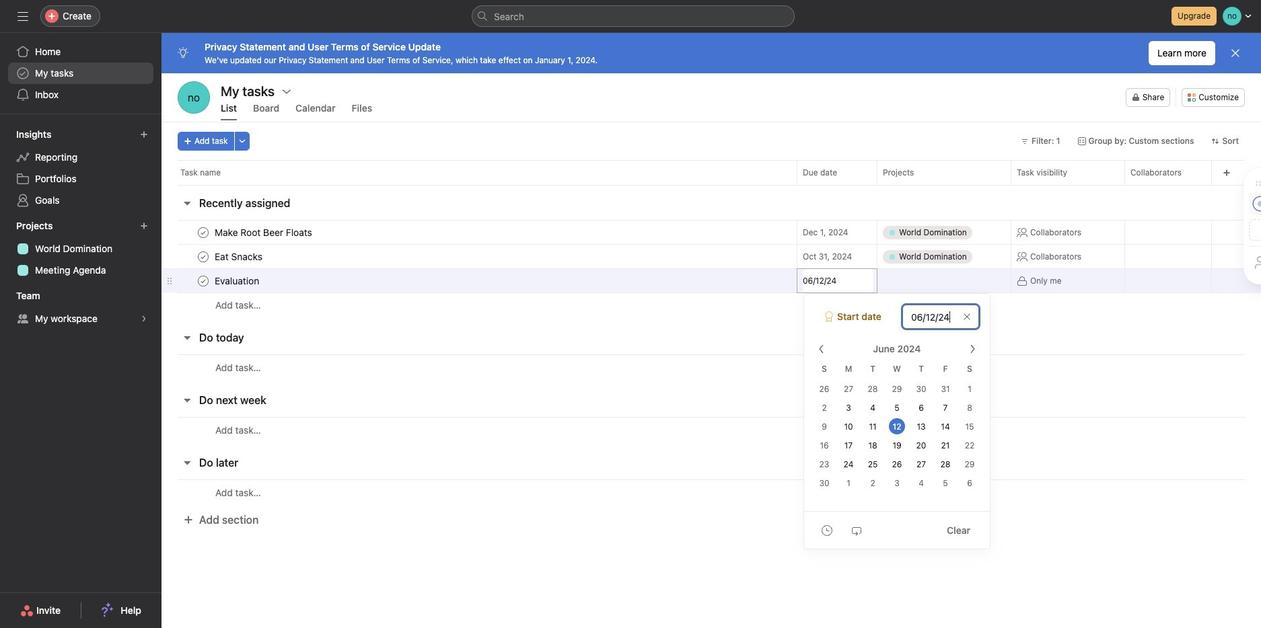Task type: vqa. For each thing, say whether or not it's contained in the screenshot.
3 associated with 3
no



Task type: describe. For each thing, give the bounding box(es) containing it.
new project or portfolio image
[[140, 222, 148, 230]]

Task name text field
[[212, 274, 263, 288]]

clear due date image
[[964, 313, 972, 321]]

mark complete image
[[195, 225, 211, 241]]

mark complete image for task name text field on the top left of the page
[[195, 273, 211, 289]]

see details, my workspace image
[[140, 315, 148, 323]]

Mark complete checkbox
[[195, 273, 211, 289]]

Search tasks, projects, and more text field
[[472, 5, 795, 27]]

mark complete checkbox for task name text box in make root beer floats cell
[[195, 225, 211, 241]]

previous month image
[[817, 344, 827, 355]]

evaluation cell
[[162, 269, 798, 294]]

Due date text field
[[903, 305, 980, 329]]

insights element
[[0, 123, 162, 214]]

3 collapse task list for this section image from the top
[[182, 458, 193, 469]]

show options image
[[281, 86, 292, 97]]

1 collapse task list for this section image from the top
[[182, 198, 193, 209]]



Task type: locate. For each thing, give the bounding box(es) containing it.
add time image
[[822, 526, 833, 536]]

new insights image
[[140, 131, 148, 139]]

2 mark complete image from the top
[[195, 273, 211, 289]]

task name text field inside "eat snacks" cell
[[212, 250, 267, 264]]

more actions image
[[238, 137, 246, 145]]

teams element
[[0, 284, 162, 333]]

0 vertical spatial task name text field
[[212, 226, 316, 239]]

1 vertical spatial task name text field
[[212, 250, 267, 264]]

1 task name text field from the top
[[212, 226, 316, 239]]

1 mark complete checkbox from the top
[[195, 225, 211, 241]]

mark complete checkbox inside "eat snacks" cell
[[195, 249, 211, 265]]

mark complete image
[[195, 249, 211, 265], [195, 273, 211, 289]]

0 vertical spatial mark complete checkbox
[[195, 225, 211, 241]]

next month image
[[968, 344, 978, 355]]

add field image
[[1223, 169, 1231, 177]]

projects element
[[0, 214, 162, 284]]

header recently assigned tree grid
[[162, 220, 1262, 318]]

mark complete checkbox for task name text box within "eat snacks" cell
[[195, 249, 211, 265]]

2 vertical spatial collapse task list for this section image
[[182, 458, 193, 469]]

task name text field inside make root beer floats cell
[[212, 226, 316, 239]]

mark complete image inside evaluation cell
[[195, 273, 211, 289]]

mark complete checkbox up mark complete checkbox
[[195, 225, 211, 241]]

dismiss image
[[1231, 48, 1242, 59]]

Mark complete checkbox
[[195, 225, 211, 241], [195, 249, 211, 265]]

mark complete image inside "eat snacks" cell
[[195, 249, 211, 265]]

2 task name text field from the top
[[212, 250, 267, 264]]

1 vertical spatial mark complete image
[[195, 273, 211, 289]]

0 vertical spatial mark complete image
[[195, 249, 211, 265]]

row
[[162, 160, 1262, 185], [178, 184, 1246, 186], [162, 220, 1262, 245], [162, 244, 1262, 269], [162, 269, 1262, 294], [162, 293, 1262, 318], [162, 355, 1262, 380], [162, 417, 1262, 443], [162, 480, 1262, 506]]

1 vertical spatial mark complete checkbox
[[195, 249, 211, 265]]

eat snacks cell
[[162, 244, 798, 269]]

make root beer floats cell
[[162, 220, 798, 245]]

collapse task list for this section image
[[182, 198, 193, 209], [182, 395, 193, 406], [182, 458, 193, 469]]

2 collapse task list for this section image from the top
[[182, 395, 193, 406]]

1 vertical spatial collapse task list for this section image
[[182, 395, 193, 406]]

2 mark complete checkbox from the top
[[195, 249, 211, 265]]

view profile settings image
[[178, 81, 210, 114]]

banner
[[162, 33, 1262, 73]]

task name text field for "eat snacks" cell
[[212, 250, 267, 264]]

Task name text field
[[212, 226, 316, 239], [212, 250, 267, 264]]

mark complete image down mark complete icon
[[195, 249, 211, 265]]

1 mark complete image from the top
[[195, 249, 211, 265]]

set to repeat image
[[852, 526, 863, 536]]

mark complete checkbox inside make root beer floats cell
[[195, 225, 211, 241]]

column header
[[178, 160, 801, 185]]

task name text field for make root beer floats cell
[[212, 226, 316, 239]]

mark complete image for task name text box within "eat snacks" cell
[[195, 249, 211, 265]]

collapse task list for this section image
[[182, 333, 193, 343]]

mark complete checkbox down mark complete icon
[[195, 249, 211, 265]]

0 vertical spatial collapse task list for this section image
[[182, 198, 193, 209]]

mark complete image left task name text field on the top left of the page
[[195, 273, 211, 289]]

None text field
[[803, 269, 874, 293]]

hide sidebar image
[[18, 11, 28, 22]]

global element
[[0, 33, 162, 114]]



